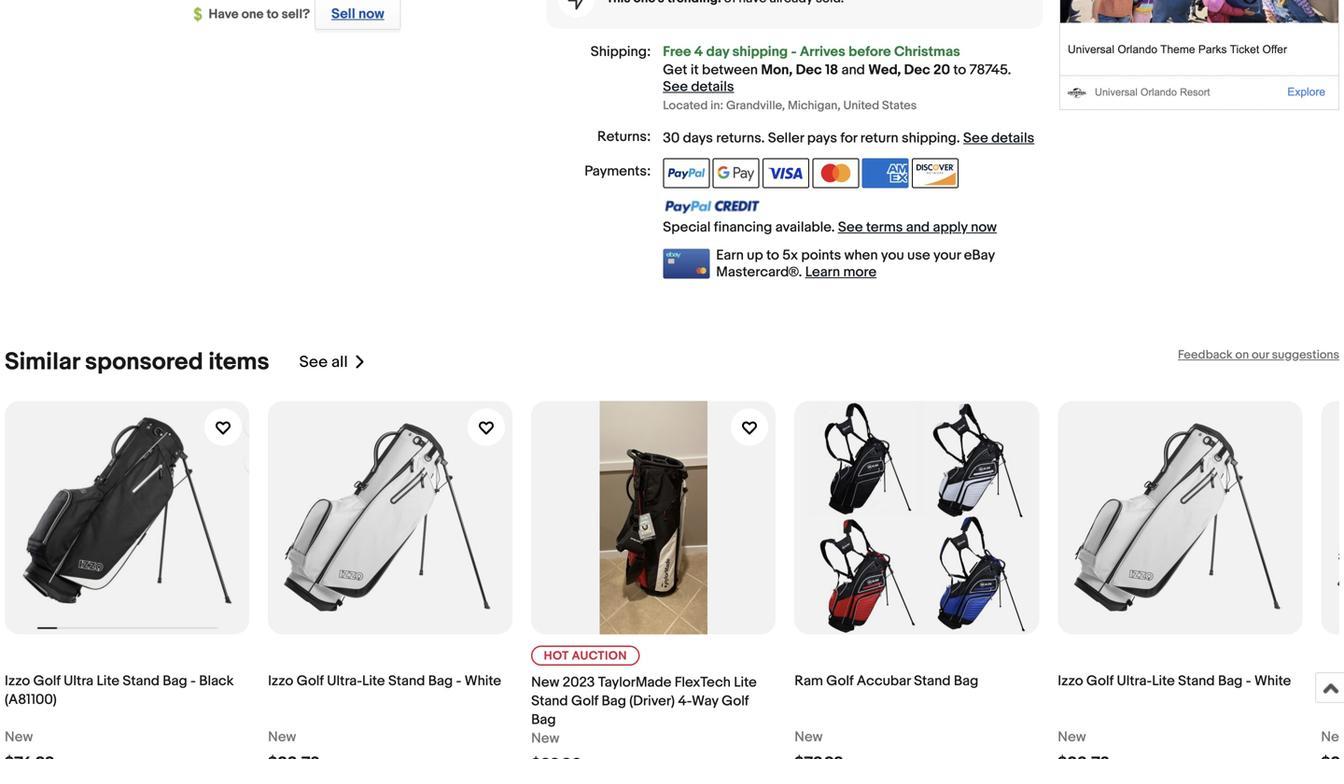 Task type: locate. For each thing, give the bounding box(es) containing it.
mastercard®.
[[717, 264, 803, 281]]

4 izzo from the left
[[1322, 673, 1345, 690]]

similar sponsored items
[[5, 348, 269, 377]]

day
[[707, 43, 730, 60]]

paypal image
[[663, 158, 710, 188]]

available.
[[776, 219, 835, 236]]

returns:
[[598, 128, 651, 145]]

1 horizontal spatial dec
[[905, 62, 931, 78]]

0 vertical spatial to
[[267, 7, 279, 22]]

details down 78745
[[992, 130, 1035, 147]]

ram
[[795, 673, 824, 690]]

see details link up located
[[663, 78, 734, 95]]

to inside earn up to 5x points when you use your ebay mastercard®.
[[767, 247, 780, 264]]

seller
[[768, 130, 804, 147]]

0 vertical spatial see details link
[[663, 78, 734, 95]]

white
[[465, 673, 502, 690], [1255, 673, 1292, 690]]

see terms and apply now link
[[838, 219, 997, 236]]

see inside free 4 day shipping - arrives before christmas get it between mon, dec 18 and wed, dec 20 to 78745 . see details located in: grandville, michigan, united states
[[663, 78, 688, 95]]

- inside free 4 day shipping - arrives before christmas get it between mon, dec 18 and wed, dec 20 to 78745 . see details located in: grandville, michigan, united states
[[791, 43, 797, 60]]

.
[[1008, 62, 1012, 78], [762, 130, 765, 147], [957, 130, 961, 147]]

dec down christmas
[[905, 62, 931, 78]]

1 vertical spatial to
[[954, 62, 967, 78]]

learn more link
[[806, 264, 877, 281]]

20
[[934, 62, 951, 78]]

visa image
[[763, 158, 810, 188]]

grandville,
[[727, 99, 785, 113]]

golf
[[33, 673, 61, 690], [297, 673, 324, 690], [827, 673, 854, 690], [1087, 673, 1114, 690], [571, 693, 599, 710], [722, 693, 749, 710]]

details inside free 4 day shipping - arrives before christmas get it between mon, dec 18 and wed, dec 20 to 78745 . see details located in: grandville, michigan, united states
[[691, 78, 734, 95]]

see left 'all'
[[299, 353, 328, 372]]

financing
[[714, 219, 773, 236]]

shipping:
[[591, 43, 651, 60]]

1 vertical spatial see details link
[[964, 130, 1035, 147]]

- inside izzo golf ultra lite stand bag - black (a81100)
[[191, 673, 196, 690]]

items
[[209, 348, 269, 377]]

and up use
[[907, 219, 930, 236]]

details up in:
[[691, 78, 734, 95]]

0 vertical spatial and
[[842, 62, 866, 78]]

1 vertical spatial now
[[971, 219, 997, 236]]

ultra-
[[327, 673, 362, 690], [1117, 673, 1153, 690]]

1 vertical spatial details
[[992, 130, 1035, 147]]

0 horizontal spatial izzo golf ultra-lite stand bag - white
[[268, 673, 502, 690]]

use
[[908, 247, 931, 264]]

New text field
[[5, 728, 33, 747], [268, 728, 296, 747], [795, 728, 823, 747], [1058, 728, 1087, 747], [1322, 728, 1345, 747], [532, 729, 560, 748]]

feedback on our suggestions link
[[1179, 348, 1340, 362]]

terms
[[867, 219, 903, 236]]

1 white from the left
[[465, 673, 502, 690]]

0 horizontal spatial white
[[465, 673, 502, 690]]

0 horizontal spatial and
[[842, 62, 866, 78]]

sell
[[332, 6, 356, 22]]

details
[[691, 78, 734, 95], [992, 130, 1035, 147]]

0 vertical spatial details
[[691, 78, 734, 95]]

now up ebay on the right top of the page
[[971, 219, 997, 236]]

1 vertical spatial and
[[907, 219, 930, 236]]

. right 20 on the top
[[1008, 62, 1012, 78]]

shipping up discover image
[[902, 130, 957, 147]]

lite
[[97, 673, 120, 690], [362, 673, 385, 690], [1153, 673, 1176, 690], [734, 674, 757, 691]]

see up located
[[663, 78, 688, 95]]

2 dec from the left
[[905, 62, 931, 78]]

. up discover image
[[957, 130, 961, 147]]

states
[[883, 99, 917, 113]]

hot
[[544, 649, 569, 664]]

see
[[663, 78, 688, 95], [964, 130, 989, 147], [838, 219, 863, 236], [299, 353, 328, 372]]

to right one
[[267, 7, 279, 22]]

earn up to 5x points when you use your ebay mastercard®.
[[717, 247, 995, 281]]

arrives
[[800, 43, 846, 60]]

1 horizontal spatial ultra-
[[1117, 673, 1153, 690]]

see down 78745
[[964, 130, 989, 147]]

. left seller
[[762, 130, 765, 147]]

0 horizontal spatial ultra-
[[327, 673, 362, 690]]

0 horizontal spatial now
[[359, 6, 384, 22]]

lite inside izzo golf ultra lite stand bag - black (a81100)
[[97, 673, 120, 690]]

None text field
[[268, 754, 320, 759], [795, 754, 844, 759], [1058, 754, 1110, 759], [1322, 754, 1345, 759], [268, 754, 320, 759], [795, 754, 844, 759], [1058, 754, 1110, 759], [1322, 754, 1345, 759]]

18
[[825, 62, 839, 78]]

2 izzo from the left
[[268, 673, 294, 690]]

1 horizontal spatial izzo golf ultra-lite stand bag - white
[[1058, 673, 1292, 690]]

0 horizontal spatial to
[[267, 7, 279, 22]]

feedback
[[1179, 348, 1233, 362]]

1 horizontal spatial see details link
[[964, 130, 1035, 147]]

golf inside izzo golf ultra lite stand bag - black (a81100)
[[33, 673, 61, 690]]

0 horizontal spatial details
[[691, 78, 734, 95]]

0 vertical spatial shipping
[[733, 43, 788, 60]]

2 horizontal spatial to
[[954, 62, 967, 78]]

taylormade
[[598, 674, 672, 691]]

0 horizontal spatial dec
[[796, 62, 822, 78]]

dec down arrives
[[796, 62, 822, 78]]

. inside free 4 day shipping - arrives before christmas get it between mon, dec 18 and wed, dec 20 to 78745 . see details located in: grandville, michigan, united states
[[1008, 62, 1012, 78]]

dec
[[796, 62, 822, 78], [905, 62, 931, 78]]

(driver)
[[630, 693, 675, 710]]

ebay mastercard image
[[663, 249, 710, 279]]

-
[[791, 43, 797, 60], [191, 673, 196, 690], [456, 673, 462, 690], [1246, 673, 1252, 690]]

earn
[[717, 247, 744, 264]]

now
[[359, 6, 384, 22], [971, 219, 997, 236]]

1 horizontal spatial and
[[907, 219, 930, 236]]

to right 20 on the top
[[954, 62, 967, 78]]

0 horizontal spatial shipping
[[733, 43, 788, 60]]

and right 18
[[842, 62, 866, 78]]

when
[[845, 247, 878, 264]]

1 horizontal spatial to
[[767, 247, 780, 264]]

michigan,
[[788, 99, 841, 113]]

for
[[841, 130, 858, 147]]

now right sell
[[359, 6, 384, 22]]

new 2023 taylormade flextech lite stand golf bag (driver) 4-way golf bag
[[532, 674, 757, 728]]

way
[[692, 693, 719, 710]]

discover image
[[912, 158, 959, 188]]

learn more
[[806, 264, 877, 281]]

pays
[[808, 130, 838, 147]]

google pay image
[[713, 158, 760, 188]]

all
[[331, 353, 348, 372]]

your
[[934, 247, 961, 264]]

see details link down 78745
[[964, 130, 1035, 147]]

See all text field
[[299, 353, 348, 372]]

stand inside izzo golf ultra lite stand bag - black (a81100)
[[123, 673, 160, 690]]

4
[[695, 43, 704, 60]]

1 horizontal spatial white
[[1255, 673, 1292, 690]]

located
[[663, 99, 708, 113]]

shipping up mon,
[[733, 43, 788, 60]]

up
[[747, 247, 764, 264]]

2 white from the left
[[1255, 673, 1292, 690]]

it
[[691, 62, 699, 78]]

30
[[663, 130, 680, 147]]

stand
[[123, 673, 160, 690], [388, 673, 425, 690], [914, 673, 951, 690], [1179, 673, 1216, 690], [532, 693, 568, 710]]

izzo golf ultra lite stand bag - black (a81100)
[[5, 673, 234, 708]]

1 horizontal spatial shipping
[[902, 130, 957, 147]]

1 dec from the left
[[796, 62, 822, 78]]

to left 5x
[[767, 247, 780, 264]]

on
[[1236, 348, 1250, 362]]

2 horizontal spatial .
[[1008, 62, 1012, 78]]

None text field
[[5, 754, 54, 759], [532, 755, 582, 759], [5, 754, 54, 759], [532, 755, 582, 759]]

ebay
[[964, 247, 995, 264]]

0 horizontal spatial .
[[762, 130, 765, 147]]

sell now link
[[310, 0, 401, 30]]

bag
[[163, 673, 187, 690], [428, 673, 453, 690], [954, 673, 979, 690], [1219, 673, 1243, 690], [602, 693, 627, 710], [532, 712, 556, 728]]

see details link
[[663, 78, 734, 95], [964, 130, 1035, 147]]

shipping inside free 4 day shipping - arrives before christmas get it between mon, dec 18 and wed, dec 20 to 78745 . see details located in: grandville, michigan, united states
[[733, 43, 788, 60]]

2 vertical spatial to
[[767, 247, 780, 264]]

learn
[[806, 264, 841, 281]]

0 vertical spatial now
[[359, 6, 384, 22]]

izzo
[[5, 673, 30, 690], [268, 673, 294, 690], [1058, 673, 1084, 690], [1322, 673, 1345, 690]]

1 izzo from the left
[[5, 673, 30, 690]]

to for earn up to 5x points when you use your ebay mastercard®.
[[767, 247, 780, 264]]

izzo golf ultra-lite stand bag - white
[[268, 673, 502, 690], [1058, 673, 1292, 690]]

1 izzo golf ultra-lite stand bag - white from the left
[[268, 673, 502, 690]]

2 ultra- from the left
[[1117, 673, 1153, 690]]



Task type: vqa. For each thing, say whether or not it's contained in the screenshot.
.
yes



Task type: describe. For each thing, give the bounding box(es) containing it.
1 vertical spatial shipping
[[902, 130, 957, 147]]

bag inside izzo golf ultra lite stand bag - black (a81100)
[[163, 673, 187, 690]]

ram golf accubar stand bag
[[795, 673, 979, 690]]

2 izzo golf ultra-lite stand bag - white from the left
[[1058, 673, 1292, 690]]

1 horizontal spatial .
[[957, 130, 961, 147]]

suggestions
[[1272, 348, 1340, 362]]

between
[[702, 62, 758, 78]]

1 horizontal spatial details
[[992, 130, 1035, 147]]

with details__icon image
[[568, 0, 585, 10]]

special
[[663, 219, 711, 236]]

in:
[[711, 99, 724, 113]]

sponsored
[[85, 348, 203, 377]]

before
[[849, 43, 891, 60]]

have one to sell?
[[209, 7, 310, 22]]

accubar
[[857, 673, 911, 690]]

similar
[[5, 348, 80, 377]]

days
[[683, 130, 713, 147]]

one
[[242, 7, 264, 22]]

our
[[1252, 348, 1270, 362]]

stand inside new 2023 taylormade flextech lite stand golf bag (driver) 4-way golf bag
[[532, 693, 568, 710]]

hot auction
[[544, 649, 628, 664]]

3 izzo from the left
[[1058, 673, 1084, 690]]

5x
[[783, 247, 798, 264]]

see all link
[[299, 348, 367, 377]]

lite inside new 2023 taylormade flextech lite stand golf bag (driver) 4-way golf bag
[[734, 674, 757, 691]]

feedback on our suggestions
[[1179, 348, 1340, 362]]

1 horizontal spatial now
[[971, 219, 997, 236]]

dollar sign image
[[194, 7, 209, 22]]

78745
[[970, 62, 1008, 78]]

return
[[861, 130, 899, 147]]

auction
[[572, 649, 628, 664]]

1 ultra- from the left
[[327, 673, 362, 690]]

have
[[209, 7, 239, 22]]

4-
[[678, 693, 692, 710]]

wed,
[[869, 62, 901, 78]]

american express image
[[863, 158, 909, 188]]

see all
[[299, 353, 348, 372]]

izzo inside izzo golf ultra lite stand bag - black (a81100)
[[5, 673, 30, 690]]

ultra
[[64, 673, 94, 690]]

points
[[802, 247, 842, 264]]

payments:
[[585, 163, 651, 180]]

advertisement region
[[1060, 0, 1340, 110]]

free
[[663, 43, 691, 60]]

(a81100)
[[5, 692, 57, 708]]

to for have one to sell?
[[267, 7, 279, 22]]

master card image
[[813, 158, 860, 188]]

and inside free 4 day shipping - arrives before christmas get it between mon, dec 18 and wed, dec 20 to 78745 . see details located in: grandville, michigan, united states
[[842, 62, 866, 78]]

mon,
[[761, 62, 793, 78]]

30 days returns . seller pays for return shipping . see details
[[663, 130, 1035, 147]]

apply
[[933, 219, 968, 236]]

to inside free 4 day shipping - arrives before christmas get it between mon, dec 18 and wed, dec 20 to 78745 . see details located in: grandville, michigan, united states
[[954, 62, 967, 78]]

see up when on the top
[[838, 219, 863, 236]]

christmas
[[895, 43, 961, 60]]

sell now
[[332, 6, 384, 22]]

sell?
[[282, 7, 310, 22]]

flextech
[[675, 674, 731, 691]]

black
[[199, 673, 234, 690]]

united
[[844, 99, 880, 113]]

special financing available. see terms and apply now
[[663, 219, 997, 236]]

2023
[[563, 674, 595, 691]]

new inside new 2023 taylormade flextech lite stand golf bag (driver) 4-way golf bag
[[532, 674, 560, 691]]

paypal credit image
[[663, 199, 760, 214]]

get
[[663, 62, 688, 78]]

0 horizontal spatial see details link
[[663, 78, 734, 95]]

free 4 day shipping - arrives before christmas get it between mon, dec 18 and wed, dec 20 to 78745 . see details located in: grandville, michigan, united states
[[663, 43, 1012, 113]]

returns
[[716, 130, 762, 147]]

you
[[881, 247, 905, 264]]

more
[[844, 264, 877, 281]]



